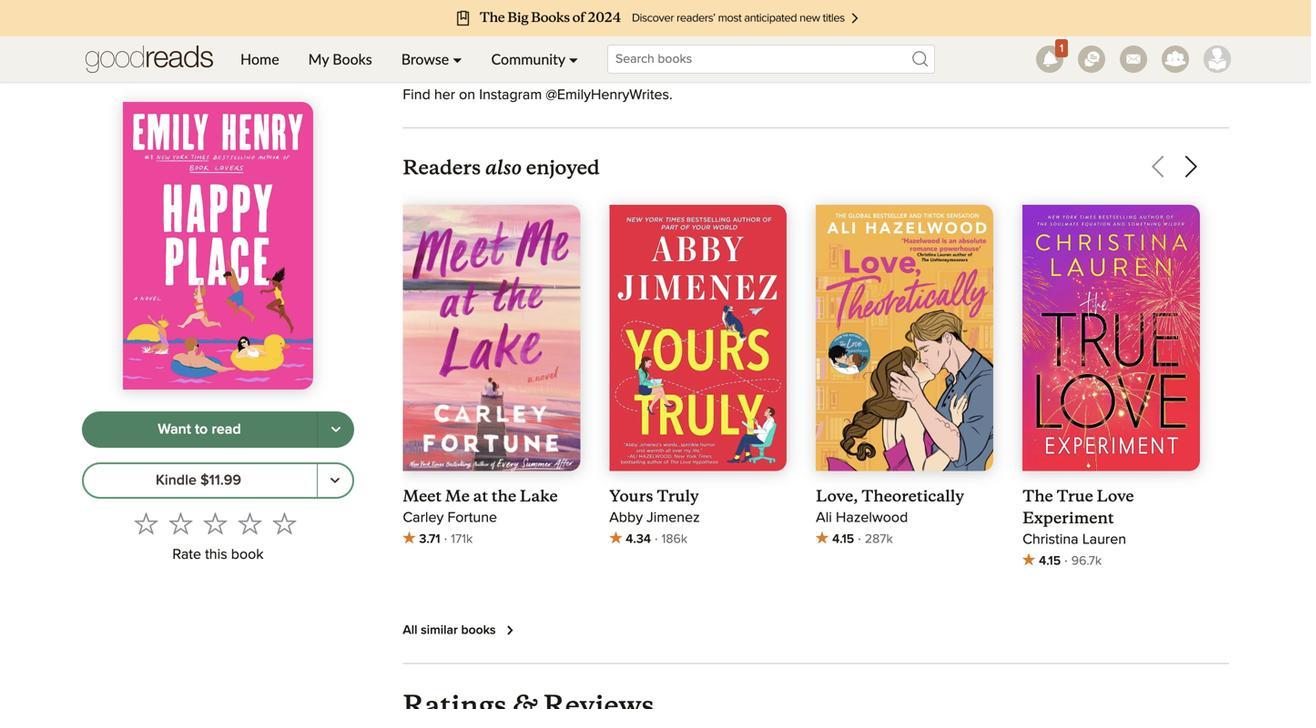 Task type: describe. For each thing, give the bounding box(es) containing it.
the
[[1023, 487, 1053, 506]]

kentucky
[[567, 46, 625, 61]]

meet inside emily henry is the #1 new york times bestselling author of book lovers, people we meet on vacation, and beach read, as well as the forthcoming happy place. she lives and writes in cincinnati and the part of kentucky just beneath it.
[[938, 4, 970, 19]]

▾ for browse ▾
[[453, 50, 462, 68]]

experiment
[[1023, 509, 1114, 528]]

browse ▾
[[401, 50, 462, 68]]

to
[[195, 423, 208, 437]]

287k
[[865, 533, 893, 546]]

love
[[1097, 487, 1134, 506]]

1 vertical spatial of
[[551, 46, 563, 61]]

emily henry is the #1 new york times bestselling author of book lovers, people we meet on vacation, and beach read, as well as the forthcoming happy place. she lives and writes in cincinnati and the part of kentucky just beneath it.
[[403, 4, 990, 61]]

1 horizontal spatial of
[[762, 4, 775, 19]]

rate
[[172, 548, 201, 562]]

love,
[[816, 487, 858, 506]]

book
[[231, 548, 264, 562]]

hazelwood
[[836, 511, 908, 525]]

we
[[914, 4, 934, 19]]

4.34 stars, 186 thousand ratings figure
[[609, 529, 787, 551]]

rating 0 out of 5 group
[[129, 506, 302, 541]]

kindle $11.99 link
[[82, 463, 318, 499]]

▾ for community ▾
[[569, 50, 578, 68]]

just
[[629, 46, 652, 61]]

christina
[[1023, 533, 1079, 547]]

rate this book
[[172, 548, 264, 562]]

the right is
[[496, 4, 517, 19]]

kindle
[[156, 474, 197, 488]]

true
[[1057, 487, 1093, 506]]

readers also enjoyed
[[403, 152, 600, 180]]

the up the just
[[642, 25, 663, 40]]

the true love experiment christina lauren
[[1023, 487, 1134, 547]]

in
[[965, 25, 977, 40]]

happy
[[747, 25, 789, 40]]

abby
[[609, 511, 643, 525]]

4.15 for hazelwood
[[832, 533, 854, 546]]

forthcoming
[[667, 25, 743, 40]]

4.15 stars, 96.7 thousand ratings figure
[[1023, 551, 1200, 572]]

rate this book element
[[82, 506, 354, 569]]

theoretically
[[862, 487, 964, 506]]

truly
[[657, 487, 699, 506]]

part
[[522, 46, 547, 61]]

lake
[[520, 487, 558, 506]]

meet inside meet me at the lake carley fortune
[[403, 487, 442, 506]]

kindle $11.99
[[156, 474, 241, 488]]

she
[[835, 25, 859, 40]]

times
[[603, 4, 641, 19]]

book cover image for true
[[1023, 205, 1200, 475]]

4.15 stars, 287 thousand ratings figure
[[816, 529, 994, 551]]

want to read button
[[82, 412, 318, 448]]

cincinnati
[[403, 46, 466, 61]]

well
[[595, 25, 620, 40]]

books
[[461, 624, 496, 637]]

96.7k
[[1072, 555, 1102, 568]]

3.71 stars, 171 thousand ratings figure
[[403, 529, 580, 551]]

lauren
[[1083, 533, 1126, 547]]

3.71
[[419, 533, 440, 546]]

$11.99
[[200, 474, 241, 488]]

me
[[445, 487, 470, 506]]

4.34
[[626, 533, 651, 546]]

1 vertical spatial on
[[459, 88, 475, 103]]

1 as from the left
[[577, 25, 591, 40]]

1
[[1060, 43, 1064, 54]]

profile image for bob builder. image
[[1204, 46, 1231, 73]]

lovers,
[[816, 4, 861, 19]]

love, theoretically ali hazelwood
[[816, 487, 964, 525]]

on inside emily henry is the #1 new york times bestselling author of book lovers, people we meet on vacation, and beach read, as well as the forthcoming happy place. she lives and writes in cincinnati and the part of kentucky just beneath it.
[[974, 4, 990, 19]]

meet me at the lake carley fortune
[[403, 487, 558, 525]]

book cover image for theoretically
[[816, 205, 994, 477]]

carley
[[403, 511, 444, 525]]

instagram
[[479, 88, 542, 103]]

fortune
[[448, 511, 497, 525]]

book cover image for truly
[[609, 205, 787, 478]]

community ▾ link
[[477, 36, 593, 82]]

yours
[[609, 487, 653, 506]]

and down is
[[465, 25, 489, 40]]

and down beach
[[470, 46, 494, 61]]

#1
[[521, 4, 534, 19]]



Task type: vqa. For each thing, say whether or not it's contained in the screenshot.
the Mother
no



Task type: locate. For each thing, give the bounding box(es) containing it.
browse
[[401, 50, 449, 68]]

0 horizontal spatial 4.15
[[832, 533, 854, 546]]

the down beach
[[497, 46, 518, 61]]

1 horizontal spatial on
[[974, 4, 990, 19]]

on
[[974, 4, 990, 19], [459, 88, 475, 103]]

meet up carley
[[403, 487, 442, 506]]

4.15
[[832, 533, 854, 546], [1039, 555, 1061, 568]]

find
[[403, 88, 431, 103]]

jimenez
[[647, 511, 700, 525]]

people
[[865, 4, 910, 19]]

and
[[465, 25, 489, 40], [896, 25, 920, 40], [470, 46, 494, 61]]

▾ down read,
[[569, 50, 578, 68]]

writes
[[923, 25, 962, 40]]

0 vertical spatial meet
[[938, 4, 970, 19]]

book cover image
[[403, 205, 580, 479], [609, 205, 787, 478], [816, 205, 994, 477], [1023, 205, 1200, 475]]

1 ▾ from the left
[[453, 50, 462, 68]]

similar
[[421, 624, 458, 637]]

the right the at
[[492, 487, 516, 506]]

0 horizontal spatial meet
[[403, 487, 442, 506]]

rate 2 out of 5 image
[[169, 512, 193, 536]]

my books
[[308, 50, 372, 68]]

0 horizontal spatial of
[[551, 46, 563, 61]]

emily
[[403, 4, 437, 19]]

my books link
[[294, 36, 387, 82]]

want to read
[[158, 423, 241, 437]]

book cover image for me
[[403, 205, 580, 479]]

browse ▾ link
[[387, 36, 477, 82]]

yours truly abby jimenez
[[609, 487, 700, 525]]

0 vertical spatial 4.15
[[832, 533, 854, 546]]

1 vertical spatial meet
[[403, 487, 442, 506]]

beach
[[493, 25, 533, 40]]

4.15 for experiment
[[1039, 555, 1061, 568]]

2 ▾ from the left
[[569, 50, 578, 68]]

Search by book title or ISBN text field
[[607, 45, 935, 74]]

1 horizontal spatial as
[[624, 25, 639, 40]]

rate 4 out of 5 image
[[238, 512, 262, 536]]

place.
[[793, 25, 831, 40]]

4.15 left the 287k
[[832, 533, 854, 546]]

as up the just
[[624, 25, 639, 40]]

all similar books link
[[403, 620, 521, 642]]

beneath
[[655, 46, 708, 61]]

vacation,
[[403, 25, 461, 40]]

0 vertical spatial of
[[762, 4, 775, 19]]

home link
[[226, 36, 294, 82]]

new
[[538, 4, 567, 19]]

and down we
[[896, 25, 920, 40]]

▾ inside "link"
[[453, 50, 462, 68]]

want
[[158, 423, 191, 437]]

as
[[577, 25, 591, 40], [624, 25, 639, 40]]

on right her
[[459, 88, 475, 103]]

0 vertical spatial on
[[974, 4, 990, 19]]

1 button
[[1029, 36, 1071, 82]]

lives
[[863, 25, 892, 40]]

@emilyhenrywrites.
[[546, 88, 673, 103]]

bestselling
[[645, 4, 714, 19]]

186k
[[662, 533, 688, 546]]

readers
[[403, 155, 481, 180]]

ali
[[816, 511, 832, 525]]

read,
[[537, 25, 573, 40]]

4.15 down christina
[[1039, 555, 1061, 568]]

None search field
[[593, 45, 950, 74]]

all
[[403, 624, 418, 637]]

rate 5 out of 5 image
[[273, 512, 296, 536]]

0 horizontal spatial as
[[577, 25, 591, 40]]

2 book cover image from the left
[[609, 205, 787, 478]]

find her on instagram @emilyhenrywrites.
[[403, 88, 673, 103]]

the inside meet me at the lake carley fortune
[[492, 487, 516, 506]]

books
[[333, 50, 372, 68]]

meet
[[938, 4, 970, 19], [403, 487, 442, 506]]

community ▾
[[491, 50, 578, 68]]

it.
[[712, 46, 723, 61]]

rate 1 out of 5 image
[[134, 512, 158, 536]]

of down read,
[[551, 46, 563, 61]]

meet up writes
[[938, 4, 970, 19]]

0 horizontal spatial ▾
[[453, 50, 462, 68]]

read
[[212, 423, 241, 437]]

rate 3 out of 5 image
[[203, 512, 227, 536]]

this
[[205, 548, 227, 562]]

my
[[308, 50, 329, 68]]

york
[[571, 4, 599, 19]]

enjoyed
[[526, 155, 600, 180]]

of
[[762, 4, 775, 19], [551, 46, 563, 61]]

is
[[483, 4, 493, 19]]

henry
[[440, 4, 479, 19]]

▾
[[453, 50, 462, 68], [569, 50, 578, 68]]

of up happy
[[762, 4, 775, 19]]

also
[[485, 152, 522, 180]]

as down york in the left top of the page
[[577, 25, 591, 40]]

all similar books
[[403, 624, 496, 637]]

4 book cover image from the left
[[1023, 205, 1200, 475]]

author
[[717, 4, 759, 19]]

1 horizontal spatial 4.15
[[1039, 555, 1061, 568]]

community
[[491, 50, 565, 68]]

on up in
[[974, 4, 990, 19]]

171k
[[451, 533, 473, 546]]

1 horizontal spatial ▾
[[569, 50, 578, 68]]

at
[[473, 487, 488, 506]]

▾ right browse
[[453, 50, 462, 68]]

3 book cover image from the left
[[816, 205, 994, 477]]

1 book cover image from the left
[[403, 205, 580, 479]]

home
[[240, 50, 279, 68]]

home image
[[86, 36, 213, 82]]

0 horizontal spatial on
[[459, 88, 475, 103]]

her
[[434, 88, 455, 103]]

1 vertical spatial 4.15
[[1039, 555, 1061, 568]]

2 as from the left
[[624, 25, 639, 40]]

book
[[779, 4, 812, 19]]

1 horizontal spatial meet
[[938, 4, 970, 19]]



